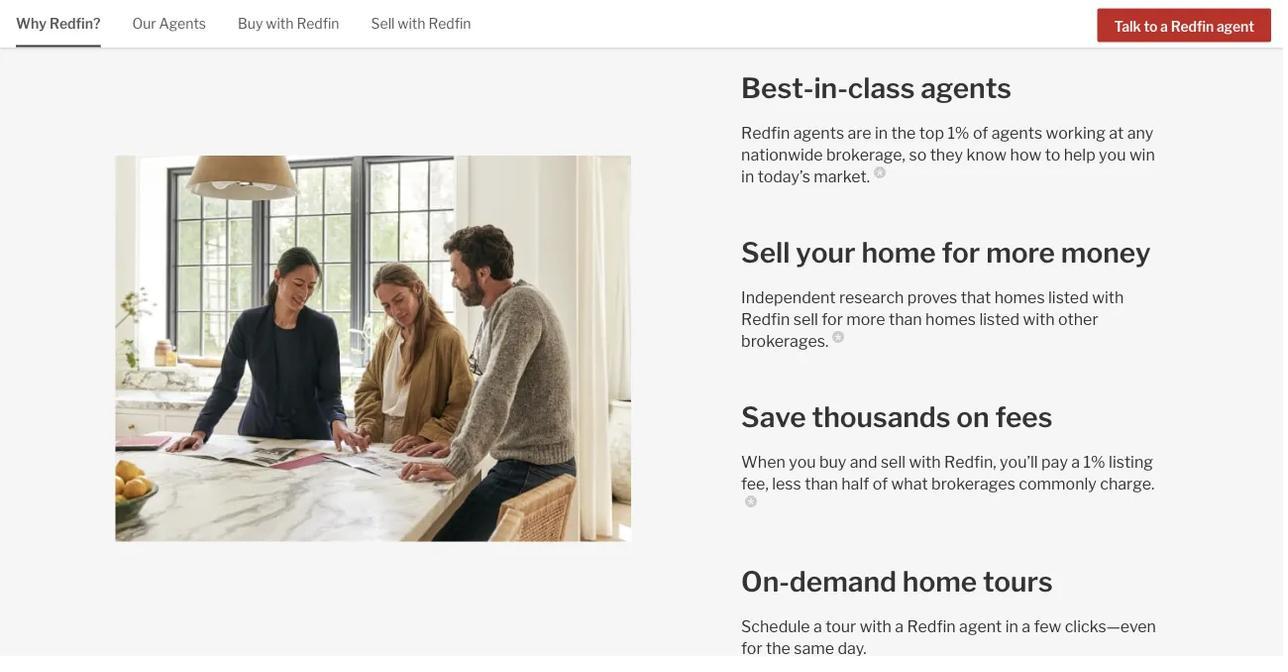 Task type: vqa. For each thing, say whether or not it's contained in the screenshot.
can
no



Task type: describe. For each thing, give the bounding box(es) containing it.
sell your home for more money
[[742, 236, 1152, 270]]

a down on-demand home tours
[[895, 617, 904, 636]]

agents
[[159, 15, 206, 32]]

redfin inside talk to a redfin agent button
[[1171, 18, 1215, 34]]

win
[[1130, 145, 1156, 164]]

buy
[[820, 452, 847, 472]]

research
[[840, 288, 905, 307]]

sell inside when you buy and sell with redfin, you'll pay a 1% listing fee, less than half of what brokerages commonly charge.
[[881, 452, 906, 472]]

home for your
[[862, 236, 937, 270]]

why redfin?
[[16, 15, 101, 32]]

your
[[796, 236, 856, 270]]

to inside redfin agents are in the top 1% of agents working at any nationwide brokerage, so they know how to help you win in today's market.
[[1046, 145, 1061, 164]]

our
[[132, 15, 156, 32]]

fee,
[[742, 474, 769, 493]]

best-
[[742, 71, 814, 105]]

brokerages
[[932, 474, 1016, 493]]

1 horizontal spatial homes
[[995, 288, 1046, 307]]

talk to a redfin agent button
[[1098, 8, 1272, 42]]

sell for sell with redfin
[[371, 15, 395, 32]]

know
[[967, 145, 1007, 164]]

independent
[[742, 288, 836, 307]]

redfin,
[[945, 452, 997, 472]]

are
[[848, 123, 872, 142]]

less
[[773, 474, 802, 493]]

thousands
[[812, 401, 951, 434]]

sell for sell your home for more money
[[742, 236, 791, 270]]

on
[[957, 401, 990, 434]]

clicks—even
[[1065, 617, 1157, 636]]

than inside when you buy and sell with redfin, you'll pay a 1% listing fee, less than half of what brokerages commonly charge.
[[805, 474, 839, 493]]

when
[[742, 452, 786, 472]]

you inside when you buy and sell with redfin, you'll pay a 1% listing fee, less than half of what brokerages commonly charge.
[[789, 452, 816, 472]]

0 horizontal spatial homes
[[926, 309, 977, 329]]

1% inside when you buy and sell with redfin, you'll pay a 1% listing fee, less than half of what brokerages commonly charge.
[[1084, 452, 1106, 472]]

and
[[850, 452, 878, 472]]

on-demand home tours
[[742, 565, 1053, 599]]

0 vertical spatial for
[[942, 236, 981, 270]]

agents left are
[[794, 123, 845, 142]]

you'll
[[1000, 452, 1039, 472]]

disclaimer image for independent
[[833, 331, 845, 343]]

a up same
[[814, 617, 823, 636]]

pay
[[1042, 452, 1069, 472]]

agents up the top
[[921, 71, 1012, 105]]

for inside independent research proves that homes listed with redfin sell for more than homes listed with other brokerages.
[[822, 309, 843, 329]]

independent research proves that homes listed with redfin sell for more than homes listed with other brokerages.
[[742, 288, 1125, 351]]

to inside talk to a redfin agent button
[[1145, 18, 1158, 34]]

disclaimer image for when
[[746, 496, 758, 508]]

of inside redfin agents are in the top 1% of agents working at any nationwide brokerage, so they know how to help you win in today's market.
[[973, 123, 989, 142]]

0 vertical spatial more
[[987, 236, 1056, 270]]

money
[[1062, 236, 1152, 270]]

today's
[[758, 167, 811, 186]]

sell inside independent research proves that homes listed with redfin sell for more than homes listed with other brokerages.
[[794, 309, 819, 329]]

brokerage,
[[827, 145, 906, 164]]

that
[[961, 288, 992, 307]]

redfin agents are in the top 1% of agents working at any nationwide brokerage, so they know how to help you win in today's market.
[[742, 123, 1156, 186]]

than inside independent research proves that homes listed with redfin sell for more than homes listed with other brokerages.
[[889, 309, 923, 329]]

schedule a tour with a redfin agent in a few clicks—even for the same day.
[[742, 617, 1157, 657]]

so
[[910, 145, 927, 164]]

they
[[931, 145, 964, 164]]

half
[[842, 474, 870, 493]]

tours
[[983, 565, 1053, 599]]

redfin inside the buy with redfin link
[[297, 15, 340, 32]]

demand
[[790, 565, 897, 599]]



Task type: locate. For each thing, give the bounding box(es) containing it.
1 vertical spatial disclaimer image
[[746, 496, 758, 508]]

1 vertical spatial in
[[742, 167, 755, 186]]

save thousands on fees
[[742, 401, 1053, 434]]

in-
[[814, 71, 848, 105]]

0 horizontal spatial of
[[873, 474, 888, 493]]

buy with redfin link
[[238, 0, 340, 45]]

tour
[[826, 617, 857, 636]]

1 vertical spatial listed
[[980, 309, 1020, 329]]

2 vertical spatial for
[[742, 639, 763, 657]]

of right half in the right of the page
[[873, 474, 888, 493]]

1 vertical spatial home
[[903, 565, 978, 599]]

1 vertical spatial for
[[822, 309, 843, 329]]

when you buy and sell with redfin, you'll pay a 1% listing fee, less than half of what brokerages commonly charge.
[[742, 452, 1155, 493]]

for down the "schedule"
[[742, 639, 763, 657]]

0 horizontal spatial to
[[1046, 145, 1061, 164]]

0 vertical spatial the
[[892, 123, 916, 142]]

charge.
[[1101, 474, 1155, 493]]

0 vertical spatial to
[[1145, 18, 1158, 34]]

brokerages.
[[742, 331, 829, 351]]

1 vertical spatial agent
[[960, 617, 1003, 636]]

0 vertical spatial in
[[875, 123, 888, 142]]

sell with redfin link
[[371, 0, 471, 45]]

the inside redfin agents are in the top 1% of agents working at any nationwide brokerage, so they know how to help you win in today's market.
[[892, 123, 916, 142]]

than down proves
[[889, 309, 923, 329]]

home for demand
[[903, 565, 978, 599]]

why
[[16, 15, 47, 32]]

more up "that" at the top of the page
[[987, 236, 1056, 270]]

sell up independent
[[742, 236, 791, 270]]

homes
[[995, 288, 1046, 307], [926, 309, 977, 329]]

0 vertical spatial of
[[973, 123, 989, 142]]

sell right the buy with redfin
[[371, 15, 395, 32]]

a right talk
[[1161, 18, 1169, 34]]

1 horizontal spatial of
[[973, 123, 989, 142]]

disclaimer image down the fee,
[[746, 496, 758, 508]]

sell
[[794, 309, 819, 329], [881, 452, 906, 472]]

buy with redfin
[[238, 15, 340, 32]]

redfin inside "schedule a tour with a redfin agent in a few clicks—even for the same day."
[[908, 617, 956, 636]]

0 vertical spatial disclaimer image
[[833, 331, 845, 343]]

a inside talk to a redfin agent button
[[1161, 18, 1169, 34]]

1 vertical spatial sell
[[742, 236, 791, 270]]

sell up what
[[881, 452, 906, 472]]

0 horizontal spatial you
[[789, 452, 816, 472]]

1% inside redfin agents are in the top 1% of agents working at any nationwide brokerage, so they know how to help you win in today's market.
[[948, 123, 970, 142]]

redfin agent with two customers talking at a kitchen table image
[[116, 156, 631, 542]]

2 vertical spatial in
[[1006, 617, 1019, 636]]

more inside independent research proves that homes listed with redfin sell for more than homes listed with other brokerages.
[[847, 309, 886, 329]]

agent inside "schedule a tour with a redfin agent in a few clicks—even for the same day."
[[960, 617, 1003, 636]]

listing
[[1109, 452, 1154, 472]]

1 horizontal spatial the
[[892, 123, 916, 142]]

0 horizontal spatial agent
[[960, 617, 1003, 636]]

0 vertical spatial homes
[[995, 288, 1046, 307]]

our agents
[[132, 15, 206, 32]]

0 vertical spatial listed
[[1049, 288, 1089, 307]]

of
[[973, 123, 989, 142], [873, 474, 888, 493]]

1 vertical spatial than
[[805, 474, 839, 493]]

1 vertical spatial to
[[1046, 145, 1061, 164]]

0 horizontal spatial the
[[766, 639, 791, 657]]

in left few
[[1006, 617, 1019, 636]]

schedule
[[742, 617, 811, 636]]

in inside "schedule a tour with a redfin agent in a few clicks—even for the same day."
[[1006, 617, 1019, 636]]

1% left listing
[[1084, 452, 1106, 472]]

0 vertical spatial agent
[[1217, 18, 1255, 34]]

a right pay
[[1072, 452, 1081, 472]]

the down the "schedule"
[[766, 639, 791, 657]]

to right how at the top right
[[1046, 145, 1061, 164]]

redfin?
[[50, 15, 101, 32]]

0 vertical spatial sell
[[371, 15, 395, 32]]

fees
[[996, 401, 1053, 434]]

0 horizontal spatial sell
[[794, 309, 819, 329]]

1 horizontal spatial you
[[1100, 145, 1127, 164]]

than
[[889, 309, 923, 329], [805, 474, 839, 493]]

what
[[892, 474, 929, 493]]

for inside "schedule a tour with a redfin agent in a few clicks—even for the same day."
[[742, 639, 763, 657]]

help
[[1064, 145, 1096, 164]]

redfin inside independent research proves that homes listed with redfin sell for more than homes listed with other brokerages.
[[742, 309, 790, 329]]

of inside when you buy and sell with redfin, you'll pay a 1% listing fee, less than half of what brokerages commonly charge.
[[873, 474, 888, 493]]

you down at
[[1100, 145, 1127, 164]]

buy
[[238, 15, 263, 32]]

1% up they
[[948, 123, 970, 142]]

in right are
[[875, 123, 888, 142]]

sell with redfin
[[371, 15, 471, 32]]

1 horizontal spatial in
[[875, 123, 888, 142]]

to
[[1145, 18, 1158, 34], [1046, 145, 1061, 164]]

on-
[[742, 565, 790, 599]]

homes right "that" at the top of the page
[[995, 288, 1046, 307]]

market.
[[814, 167, 870, 186]]

1 vertical spatial of
[[873, 474, 888, 493]]

few
[[1034, 617, 1062, 636]]

0 horizontal spatial sell
[[371, 15, 395, 32]]

home up research
[[862, 236, 937, 270]]

the up so
[[892, 123, 916, 142]]

to right talk
[[1145, 18, 1158, 34]]

listed
[[1049, 288, 1089, 307], [980, 309, 1020, 329]]

in left today's
[[742, 167, 755, 186]]

redfin
[[297, 15, 340, 32], [429, 15, 471, 32], [1171, 18, 1215, 34], [742, 123, 790, 142], [742, 309, 790, 329], [908, 617, 956, 636]]

0 horizontal spatial more
[[847, 309, 886, 329]]

2 horizontal spatial for
[[942, 236, 981, 270]]

the
[[892, 123, 916, 142], [766, 639, 791, 657]]

home
[[862, 236, 937, 270], [903, 565, 978, 599]]

1 horizontal spatial for
[[822, 309, 843, 329]]

with
[[266, 15, 294, 32], [398, 15, 426, 32], [1093, 288, 1125, 307], [1024, 309, 1055, 329], [910, 452, 941, 472], [860, 617, 892, 636]]

0 horizontal spatial 1%
[[948, 123, 970, 142]]

0 vertical spatial you
[[1100, 145, 1127, 164]]

1 horizontal spatial than
[[889, 309, 923, 329]]

at
[[1110, 123, 1124, 142]]

1 horizontal spatial listed
[[1049, 288, 1089, 307]]

1 horizontal spatial agent
[[1217, 18, 1255, 34]]

other
[[1059, 309, 1099, 329]]

nationwide
[[742, 145, 823, 164]]

disclaimer image
[[874, 167, 886, 179]]

1 vertical spatial you
[[789, 452, 816, 472]]

homes down proves
[[926, 309, 977, 329]]

0 vertical spatial sell
[[794, 309, 819, 329]]

1 horizontal spatial disclaimer image
[[833, 331, 845, 343]]

you inside redfin agents are in the top 1% of agents working at any nationwide brokerage, so they know how to help you win in today's market.
[[1100, 145, 1127, 164]]

0 vertical spatial than
[[889, 309, 923, 329]]

working
[[1046, 123, 1106, 142]]

the inside "schedule a tour with a redfin agent in a few clicks—even for the same day."
[[766, 639, 791, 657]]

disclaimer image
[[833, 331, 845, 343], [746, 496, 758, 508]]

for up "that" at the top of the page
[[942, 236, 981, 270]]

more
[[987, 236, 1056, 270], [847, 309, 886, 329]]

save
[[742, 401, 807, 434]]

for
[[942, 236, 981, 270], [822, 309, 843, 329], [742, 639, 763, 657]]

best-in-class agents
[[742, 71, 1012, 105]]

how
[[1011, 145, 1042, 164]]

1%
[[948, 123, 970, 142], [1084, 452, 1106, 472]]

same
[[794, 639, 835, 657]]

sell
[[371, 15, 395, 32], [742, 236, 791, 270]]

1 vertical spatial sell
[[881, 452, 906, 472]]

agent inside button
[[1217, 18, 1255, 34]]

agents
[[921, 71, 1012, 105], [794, 123, 845, 142], [992, 123, 1043, 142]]

a
[[1161, 18, 1169, 34], [1072, 452, 1081, 472], [814, 617, 823, 636], [895, 617, 904, 636], [1022, 617, 1031, 636]]

agent
[[1217, 18, 1255, 34], [960, 617, 1003, 636]]

talk to a redfin agent
[[1115, 18, 1255, 34]]

any
[[1128, 123, 1154, 142]]

1 horizontal spatial more
[[987, 236, 1056, 270]]

1 horizontal spatial sell
[[742, 236, 791, 270]]

sell down independent
[[794, 309, 819, 329]]

0 horizontal spatial listed
[[980, 309, 1020, 329]]

agents up how at the top right
[[992, 123, 1043, 142]]

with inside when you buy and sell with redfin, you'll pay a 1% listing fee, less than half of what brokerages commonly charge.
[[910, 452, 941, 472]]

why redfin? link
[[16, 0, 101, 45]]

more down research
[[847, 309, 886, 329]]

of up know
[[973, 123, 989, 142]]

a inside when you buy and sell with redfin, you'll pay a 1% listing fee, less than half of what brokerages commonly charge.
[[1072, 452, 1081, 472]]

proves
[[908, 288, 958, 307]]

0 horizontal spatial than
[[805, 474, 839, 493]]

top
[[920, 123, 945, 142]]

0 horizontal spatial in
[[742, 167, 755, 186]]

you up less
[[789, 452, 816, 472]]

class
[[848, 71, 915, 105]]

0 vertical spatial 1%
[[948, 123, 970, 142]]

commonly
[[1019, 474, 1097, 493]]

a left few
[[1022, 617, 1031, 636]]

redfin inside sell with redfin link
[[429, 15, 471, 32]]

1 horizontal spatial to
[[1145, 18, 1158, 34]]

our agents link
[[132, 0, 206, 45]]

listed down "that" at the top of the page
[[980, 309, 1020, 329]]

redfin inside redfin agents are in the top 1% of agents working at any nationwide brokerage, so they know how to help you win in today's market.
[[742, 123, 790, 142]]

than down buy
[[805, 474, 839, 493]]

0 horizontal spatial disclaimer image
[[746, 496, 758, 508]]

for down research
[[822, 309, 843, 329]]

0 vertical spatial home
[[862, 236, 937, 270]]

1 vertical spatial 1%
[[1084, 452, 1106, 472]]

you
[[1100, 145, 1127, 164], [789, 452, 816, 472]]

day.
[[838, 639, 867, 657]]

0 horizontal spatial for
[[742, 639, 763, 657]]

disclaimer image down research
[[833, 331, 845, 343]]

in
[[875, 123, 888, 142], [742, 167, 755, 186], [1006, 617, 1019, 636]]

1 vertical spatial homes
[[926, 309, 977, 329]]

talk
[[1115, 18, 1142, 34]]

1 vertical spatial more
[[847, 309, 886, 329]]

1 vertical spatial the
[[766, 639, 791, 657]]

with inside "schedule a tour with a redfin agent in a few clicks—even for the same day."
[[860, 617, 892, 636]]

1 horizontal spatial sell
[[881, 452, 906, 472]]

1 horizontal spatial 1%
[[1084, 452, 1106, 472]]

listed up other
[[1049, 288, 1089, 307]]

2 horizontal spatial in
[[1006, 617, 1019, 636]]

home up "schedule a tour with a redfin agent in a few clicks—even for the same day."
[[903, 565, 978, 599]]



